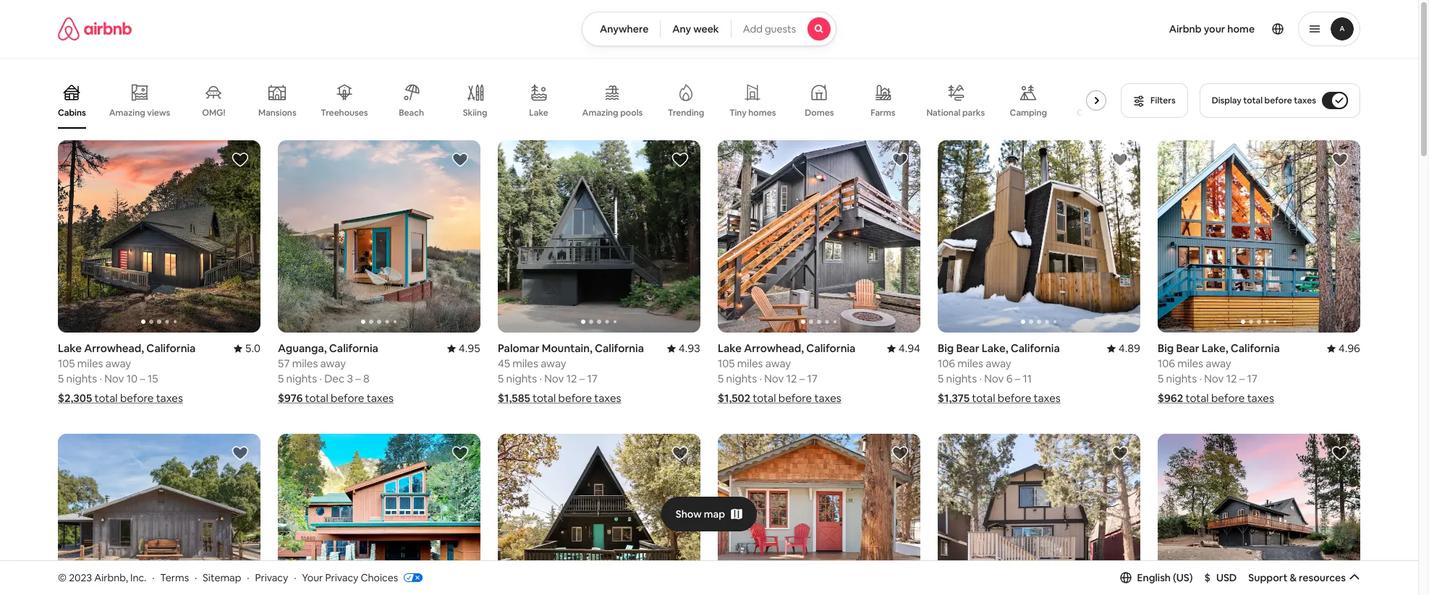 Task type: locate. For each thing, give the bounding box(es) containing it.
0 horizontal spatial arrowhead,
[[84, 342, 144, 355]]

0 horizontal spatial 17
[[587, 372, 598, 386]]

0 horizontal spatial add to wishlist: idyllwild-pine cove, california image
[[452, 445, 469, 462]]

tiny
[[730, 107, 747, 119]]

1 – from the left
[[140, 372, 145, 386]]

bear inside big bear lake, california 106 miles away 5 nights · nov 6 – 11 $1,375 total before taxes
[[956, 342, 980, 355]]

2 nov from the left
[[544, 372, 564, 386]]

105
[[58, 357, 75, 371], [718, 357, 735, 371]]

castles
[[1077, 107, 1108, 119]]

4 miles from the left
[[737, 357, 763, 371]]

domes
[[805, 107, 834, 119]]

– inside aguanga, california 57 miles away 5 nights · dec 3 – 8 $976 total before taxes
[[355, 372, 361, 386]]

anywhere
[[600, 22, 649, 35]]

nights up $1,502
[[726, 372, 757, 386]]

nights up $976
[[286, 372, 317, 386]]

– inside lake arrowhead, california 105 miles away 5 nights · nov 10 – 15 $2,305 total before taxes
[[140, 372, 145, 386]]

1 away from the left
[[105, 357, 131, 371]]

·
[[99, 372, 102, 386], [319, 372, 322, 386], [539, 372, 542, 386], [759, 372, 762, 386], [980, 372, 982, 386], [1200, 372, 1202, 386], [152, 571, 154, 585], [195, 571, 197, 585], [247, 571, 249, 585], [294, 571, 296, 585]]

nov for $1,585
[[544, 372, 564, 386]]

1 horizontal spatial lake
[[529, 107, 548, 119]]

2 horizontal spatial 17
[[1247, 372, 1258, 386]]

2 5 from the left
[[278, 372, 284, 386]]

1 17 from the left
[[587, 372, 598, 386]]

nov for $1,502
[[764, 372, 784, 386]]

nights inside aguanga, california 57 miles away 5 nights · dec 3 – 8 $976 total before taxes
[[286, 372, 317, 386]]

airbnb,
[[94, 571, 128, 585]]

12 inside lake arrowhead, california 105 miles away 5 nights · nov 12 – 17 $1,502 total before taxes
[[787, 372, 797, 386]]

5 down 57
[[278, 372, 284, 386]]

5 nov from the left
[[1204, 372, 1224, 386]]

big right the 4.94
[[938, 342, 954, 355]]

california inside aguanga, california 57 miles away 5 nights · dec 3 – 8 $976 total before taxes
[[329, 342, 378, 355]]

17 for mountain,
[[587, 372, 598, 386]]

© 2023 airbnb, inc. ·
[[58, 571, 154, 585]]

arrowhead, up $1,502
[[744, 342, 804, 355]]

3 nov from the left
[[764, 372, 784, 386]]

miles inside palomar mountain, california 45 miles away 5 nights · nov 12 – 17 $1,585 total before taxes
[[513, 357, 538, 371]]

total right $1,502
[[753, 392, 776, 405]]

nov
[[104, 372, 124, 386], [544, 372, 564, 386], [764, 372, 784, 386], [984, 372, 1004, 386], [1204, 372, 1224, 386]]

2 nights from the left
[[286, 372, 317, 386]]

4.93
[[679, 342, 701, 355]]

1 horizontal spatial privacy
[[325, 571, 359, 585]]

105 for lake arrowhead, california 105 miles away 5 nights · nov 12 – 17 $1,502 total before taxes
[[718, 357, 735, 371]]

0 horizontal spatial 106
[[938, 357, 955, 371]]

5 up $1,375
[[938, 372, 944, 386]]

lake inside lake arrowhead, california 105 miles away 5 nights · nov 12 – 17 $1,502 total before taxes
[[718, 342, 742, 355]]

miles up $1,502
[[737, 357, 763, 371]]

3 5 from the left
[[498, 372, 504, 386]]

5 miles from the left
[[958, 357, 984, 371]]

5 inside aguanga, california 57 miles away 5 nights · dec 3 – 8 $976 total before taxes
[[278, 372, 284, 386]]

privacy link
[[255, 571, 288, 585]]

2023
[[69, 571, 92, 585]]

total inside lake arrowhead, california 105 miles away 5 nights · nov 10 – 15 $2,305 total before taxes
[[94, 392, 118, 405]]

add to wishlist: aguanga, california image
[[452, 151, 469, 169]]

miles down aguanga,
[[292, 357, 318, 371]]

farms
[[871, 107, 896, 119]]

none search field containing anywhere
[[582, 12, 837, 46]]

3 nights from the left
[[506, 372, 537, 386]]

1 horizontal spatial arrowhead,
[[744, 342, 804, 355]]

3 california from the left
[[595, 342, 644, 355]]

before inside lake arrowhead, california 105 miles away 5 nights · nov 10 – 15 $2,305 total before taxes
[[120, 392, 154, 405]]

2 miles from the left
[[292, 357, 318, 371]]

lake, for nov 6 – 11
[[982, 342, 1009, 355]]

display
[[1212, 95, 1242, 106]]

beach
[[399, 107, 424, 119]]

nights up $1,375
[[946, 372, 977, 386]]

before down 'mountain,'
[[558, 392, 592, 405]]

amazing
[[109, 107, 145, 119], [582, 107, 619, 119]]

$1,585
[[498, 392, 530, 405]]

1 arrowhead, from the left
[[84, 342, 144, 355]]

big right 4.89
[[1158, 342, 1174, 355]]

privacy left your
[[255, 571, 288, 585]]

lake, inside big bear lake, california 106 miles away 5 nights · nov 6 – 11 $1,375 total before taxes
[[982, 342, 1009, 355]]

1 horizontal spatial lake,
[[1202, 342, 1229, 355]]

5 up "$962"
[[1158, 372, 1164, 386]]

1 5 from the left
[[58, 372, 64, 386]]

4 5 from the left
[[718, 372, 724, 386]]

lake right skiing
[[529, 107, 548, 119]]

1 horizontal spatial big
[[1158, 342, 1174, 355]]

nov inside lake arrowhead, california 105 miles away 5 nights · nov 12 – 17 $1,502 total before taxes
[[764, 372, 784, 386]]

your privacy choices
[[302, 571, 398, 585]]

0 horizontal spatial privacy
[[255, 571, 288, 585]]

miles up "$962"
[[1178, 357, 1204, 371]]

6 – from the left
[[1240, 372, 1245, 386]]

4 away from the left
[[766, 357, 791, 371]]

support
[[1249, 572, 1288, 585]]

nights inside big bear lake, california 106 miles away 5 nights · nov 6 – 11 $1,375 total before taxes
[[946, 372, 977, 386]]

privacy right your
[[325, 571, 359, 585]]

0 horizontal spatial lake
[[58, 342, 82, 355]]

2 106 from the left
[[1158, 357, 1175, 371]]

$2,305
[[58, 392, 92, 405]]

away inside lake arrowhead, california 105 miles away 5 nights · nov 12 – 17 $1,502 total before taxes
[[766, 357, 791, 371]]

total right $1,585
[[533, 392, 556, 405]]

5 5 from the left
[[938, 372, 944, 386]]

lake for lake arrowhead, california 105 miles away 5 nights · nov 12 – 17 $1,502 total before taxes
[[718, 342, 742, 355]]

105 inside lake arrowhead, california 105 miles away 5 nights · nov 12 – 17 $1,502 total before taxes
[[718, 357, 735, 371]]

nov inside palomar mountain, california 45 miles away 5 nights · nov 12 – 17 $1,585 total before taxes
[[544, 372, 564, 386]]

17 for arrowhead,
[[807, 372, 818, 386]]

5.0 out of 5 average rating image
[[234, 342, 261, 355]]

total inside button
[[1244, 95, 1263, 106]]

away inside big bear lake, california 106 miles away 5 nights · nov 12 – 17 $962 total before taxes
[[1206, 357, 1232, 371]]

your
[[302, 571, 323, 585]]

105 inside lake arrowhead, california 105 miles away 5 nights · nov 10 – 15 $2,305 total before taxes
[[58, 357, 75, 371]]

palomar mountain, california 45 miles away 5 nights · nov 12 – 17 $1,585 total before taxes
[[498, 342, 644, 405]]

17
[[587, 372, 598, 386], [807, 372, 818, 386], [1247, 372, 1258, 386]]

2 bear from the left
[[1176, 342, 1200, 355]]

away
[[105, 357, 131, 371], [320, 357, 346, 371], [541, 357, 566, 371], [766, 357, 791, 371], [986, 357, 1012, 371], [1206, 357, 1232, 371]]

0 horizontal spatial lake,
[[982, 342, 1009, 355]]

total right $1,375
[[972, 392, 996, 405]]

guests
[[765, 22, 796, 35]]

bear
[[956, 342, 980, 355], [1176, 342, 1200, 355]]

5 – from the left
[[1015, 372, 1021, 386]]

1 horizontal spatial 17
[[807, 372, 818, 386]]

taxes
[[1294, 95, 1317, 106], [156, 392, 183, 405], [367, 392, 394, 405], [594, 392, 621, 405], [815, 392, 842, 405], [1034, 392, 1061, 405], [1247, 392, 1274, 405]]

arrowhead, inside lake arrowhead, california 105 miles away 5 nights · nov 12 – 17 $1,502 total before taxes
[[744, 342, 804, 355]]

2 privacy from the left
[[325, 571, 359, 585]]

4 nov from the left
[[984, 372, 1004, 386]]

add to wishlist: idyllwild-pine cove, california image
[[452, 445, 469, 462], [672, 445, 689, 462]]

nights up '$2,305'
[[66, 372, 97, 386]]

· inside palomar mountain, california 45 miles away 5 nights · nov 12 – 17 $1,585 total before taxes
[[539, 372, 542, 386]]

· inside aguanga, california 57 miles away 5 nights · dec 3 – 8 $976 total before taxes
[[319, 372, 322, 386]]

4.93 out of 5 average rating image
[[667, 342, 701, 355]]

2 17 from the left
[[807, 372, 818, 386]]

1 horizontal spatial amazing
[[582, 107, 619, 119]]

4.94 out of 5 average rating image
[[887, 342, 921, 355]]

6 away from the left
[[1206, 357, 1232, 371]]

total right $976
[[305, 392, 328, 405]]

before down 6
[[998, 392, 1032, 405]]

2 105 from the left
[[718, 357, 735, 371]]

before right display
[[1265, 95, 1292, 106]]

nights
[[66, 372, 97, 386], [286, 372, 317, 386], [506, 372, 537, 386], [726, 372, 757, 386], [946, 372, 977, 386], [1166, 372, 1197, 386]]

bear up "$962"
[[1176, 342, 1200, 355]]

$1,375
[[938, 392, 970, 405]]

2 lake, from the left
[[1202, 342, 1229, 355]]

bear for nov 12 – 17
[[1176, 342, 1200, 355]]

before down 3
[[331, 392, 364, 405]]

2 horizontal spatial 12
[[1227, 372, 1237, 386]]

1 horizontal spatial bear
[[1176, 342, 1200, 355]]

1 horizontal spatial 106
[[1158, 357, 1175, 371]]

0 horizontal spatial bear
[[956, 342, 980, 355]]

nov inside lake arrowhead, california 105 miles away 5 nights · nov 10 – 15 $2,305 total before taxes
[[104, 372, 124, 386]]

1 california from the left
[[146, 342, 196, 355]]

nights up "$962"
[[1166, 372, 1197, 386]]

big
[[938, 342, 954, 355], [1158, 342, 1174, 355]]

nights up $1,585
[[506, 372, 537, 386]]

6 nights from the left
[[1166, 372, 1197, 386]]

2 big from the left
[[1158, 342, 1174, 355]]

5
[[58, 372, 64, 386], [278, 372, 284, 386], [498, 372, 504, 386], [718, 372, 724, 386], [938, 372, 944, 386], [1158, 372, 1164, 386]]

lake right 4.93
[[718, 342, 742, 355]]

big inside big bear lake, california 106 miles away 5 nights · nov 12 – 17 $962 total before taxes
[[1158, 342, 1174, 355]]

– inside big bear lake, california 106 miles away 5 nights · nov 12 – 17 $962 total before taxes
[[1240, 372, 1245, 386]]

–
[[140, 372, 145, 386], [355, 372, 361, 386], [580, 372, 585, 386], [800, 372, 805, 386], [1015, 372, 1021, 386], [1240, 372, 1245, 386]]

1 12 from the left
[[567, 372, 577, 386]]

total right '$2,305'
[[94, 392, 118, 405]]

5 nights from the left
[[946, 372, 977, 386]]

0 horizontal spatial 105
[[58, 357, 75, 371]]

5 up '$2,305'
[[58, 372, 64, 386]]

3 17 from the left
[[1247, 372, 1258, 386]]

california inside palomar mountain, california 45 miles away 5 nights · nov 12 – 17 $1,585 total before taxes
[[595, 342, 644, 355]]

1 106 from the left
[[938, 357, 955, 371]]

106 inside big bear lake, california 106 miles away 5 nights · nov 12 – 17 $962 total before taxes
[[1158, 357, 1175, 371]]

3 miles from the left
[[513, 357, 538, 371]]

2 away from the left
[[320, 357, 346, 371]]

add to wishlist: big bear lake, california image
[[1112, 151, 1129, 169], [1332, 151, 1349, 169], [1332, 445, 1349, 462]]

106 for big bear lake, california 106 miles away 5 nights · nov 12 – 17 $962 total before taxes
[[1158, 357, 1175, 371]]

before
[[1265, 95, 1292, 106], [120, 392, 154, 405], [331, 392, 364, 405], [558, 392, 592, 405], [779, 392, 812, 405], [998, 392, 1032, 405], [1211, 392, 1245, 405]]

3 12 from the left
[[1227, 372, 1237, 386]]

105 up $1,502
[[718, 357, 735, 371]]

$
[[1205, 572, 1211, 585]]

1 nights from the left
[[66, 372, 97, 386]]

show
[[676, 508, 702, 521]]

total right display
[[1244, 95, 1263, 106]]

12 inside palomar mountain, california 45 miles away 5 nights · nov 12 – 17 $1,585 total before taxes
[[567, 372, 577, 386]]

bear inside big bear lake, california 106 miles away 5 nights · nov 12 – 17 $962 total before taxes
[[1176, 342, 1200, 355]]

aguanga, california 57 miles away 5 nights · dec 3 – 8 $976 total before taxes
[[278, 342, 394, 405]]

106 up "$962"
[[1158, 357, 1175, 371]]

17 inside palomar mountain, california 45 miles away 5 nights · nov 12 – 17 $1,585 total before taxes
[[587, 372, 598, 386]]

add to wishlist: palomar mountain, california image
[[672, 151, 689, 169]]

4 california from the left
[[807, 342, 856, 355]]

5 california from the left
[[1011, 342, 1060, 355]]

4.89 out of 5 average rating image
[[1107, 342, 1141, 355]]

total inside big bear lake, california 106 miles away 5 nights · nov 6 – 11 $1,375 total before taxes
[[972, 392, 996, 405]]

5 up $1,502
[[718, 372, 724, 386]]

lake, for nov 12 – 17
[[1202, 342, 1229, 355]]

lake, inside big bear lake, california 106 miles away 5 nights · nov 12 – 17 $962 total before taxes
[[1202, 342, 1229, 355]]

1 horizontal spatial 12
[[787, 372, 797, 386]]

1 big from the left
[[938, 342, 954, 355]]

4 nights from the left
[[726, 372, 757, 386]]

away inside lake arrowhead, california 105 miles away 5 nights · nov 10 – 15 $2,305 total before taxes
[[105, 357, 131, 371]]

show map
[[676, 508, 725, 521]]

6
[[1007, 372, 1013, 386]]

before inside button
[[1265, 95, 1292, 106]]

inc.
[[130, 571, 146, 585]]

2 horizontal spatial lake
[[718, 342, 742, 355]]

105 up '$2,305'
[[58, 357, 75, 371]]

3 away from the left
[[541, 357, 566, 371]]

0 horizontal spatial 12
[[567, 372, 577, 386]]

amazing left pools
[[582, 107, 619, 119]]

miles down palomar
[[513, 357, 538, 371]]

filters button
[[1121, 83, 1188, 118]]

$1,502
[[718, 392, 751, 405]]

arrowhead, inside lake arrowhead, california 105 miles away 5 nights · nov 10 – 15 $2,305 total before taxes
[[84, 342, 144, 355]]

miles up '$2,305'
[[77, 357, 103, 371]]

$ usd
[[1205, 572, 1237, 585]]

5 inside palomar mountain, california 45 miles away 5 nights · nov 12 – 17 $1,585 total before taxes
[[498, 372, 504, 386]]

support & resources button
[[1249, 572, 1361, 585]]

1 bear from the left
[[956, 342, 980, 355]]

skiing
[[463, 107, 487, 119]]

miles inside big bear lake, california 106 miles away 5 nights · nov 12 – 17 $962 total before taxes
[[1178, 357, 1204, 371]]

bear up $1,375
[[956, 342, 980, 355]]

lake
[[529, 107, 548, 119], [58, 342, 82, 355], [718, 342, 742, 355]]

miles
[[77, 357, 103, 371], [292, 357, 318, 371], [513, 357, 538, 371], [737, 357, 763, 371], [958, 357, 984, 371], [1178, 357, 1204, 371]]

1 horizontal spatial add to wishlist: idyllwild-pine cove, california image
[[672, 445, 689, 462]]

total
[[1244, 95, 1263, 106], [94, 392, 118, 405], [305, 392, 328, 405], [533, 392, 556, 405], [753, 392, 776, 405], [972, 392, 996, 405], [1186, 392, 1209, 405]]

add to wishlist: big bear lake, california image for 4.96
[[1332, 151, 1349, 169]]

6 miles from the left
[[1178, 357, 1204, 371]]

total right "$962"
[[1186, 392, 1209, 405]]

0 horizontal spatial amazing
[[109, 107, 145, 119]]

add to wishlist: big bear lake, california image for 4.89
[[1112, 151, 1129, 169]]

big bear lake, california 106 miles away 5 nights · nov 6 – 11 $1,375 total before taxes
[[938, 342, 1061, 405]]

· inside big bear lake, california 106 miles away 5 nights · nov 6 – 11 $1,375 total before taxes
[[980, 372, 982, 386]]

3 – from the left
[[580, 372, 585, 386]]

1 privacy from the left
[[255, 571, 288, 585]]

week
[[694, 22, 719, 35]]

big inside big bear lake, california 106 miles away 5 nights · nov 6 – 11 $1,375 total before taxes
[[938, 342, 954, 355]]

4.96
[[1339, 342, 1361, 355]]

before right "$962"
[[1211, 392, 1245, 405]]

group
[[58, 72, 1113, 129], [58, 140, 261, 333], [278, 140, 481, 333], [498, 140, 701, 333], [718, 140, 921, 333], [938, 140, 1141, 333], [1158, 140, 1361, 333], [58, 434, 261, 596], [278, 434, 481, 596], [498, 434, 701, 596], [718, 434, 921, 596], [938, 434, 1141, 596], [1158, 434, 1361, 596]]

arrowhead, up '10'
[[84, 342, 144, 355]]

45
[[498, 357, 510, 371]]

arrowhead, for nov 10 – 15
[[84, 342, 144, 355]]

sitemap link
[[203, 571, 241, 585]]

taxes inside big bear lake, california 106 miles away 5 nights · nov 6 – 11 $1,375 total before taxes
[[1034, 392, 1061, 405]]

5 inside lake arrowhead, california 105 miles away 5 nights · nov 10 – 15 $2,305 total before taxes
[[58, 372, 64, 386]]

1 lake, from the left
[[982, 342, 1009, 355]]

views
[[147, 107, 170, 119]]

amazing left views
[[109, 107, 145, 119]]

your privacy choices link
[[302, 571, 423, 586]]

omg!
[[202, 107, 225, 119]]

lake for lake
[[529, 107, 548, 119]]

national parks
[[927, 107, 985, 119]]

before right $1,502
[[779, 392, 812, 405]]

lake up '$2,305'
[[58, 342, 82, 355]]

6 5 from the left
[[1158, 372, 1164, 386]]

lake inside lake arrowhead, california 105 miles away 5 nights · nov 10 – 15 $2,305 total before taxes
[[58, 342, 82, 355]]

2 12 from the left
[[787, 372, 797, 386]]

5 away from the left
[[986, 357, 1012, 371]]

None search field
[[582, 12, 837, 46]]

106 inside big bear lake, california 106 miles away 5 nights · nov 6 – 11 $1,375 total before taxes
[[938, 357, 955, 371]]

california inside big bear lake, california 106 miles away 5 nights · nov 12 – 17 $962 total before taxes
[[1231, 342, 1280, 355]]

2 california from the left
[[329, 342, 378, 355]]

12
[[567, 372, 577, 386], [787, 372, 797, 386], [1227, 372, 1237, 386]]

17 inside lake arrowhead, california 105 miles away 5 nights · nov 12 – 17 $1,502 total before taxes
[[807, 372, 818, 386]]

5 down 45
[[498, 372, 504, 386]]

©
[[58, 571, 67, 585]]

miles up $1,375
[[958, 357, 984, 371]]

106 for big bear lake, california 106 miles away 5 nights · nov 6 – 11 $1,375 total before taxes
[[938, 357, 955, 371]]

106 up $1,375
[[938, 357, 955, 371]]

support & resources
[[1249, 572, 1346, 585]]

2 arrowhead, from the left
[[744, 342, 804, 355]]

17 inside big bear lake, california 106 miles away 5 nights · nov 12 – 17 $962 total before taxes
[[1247, 372, 1258, 386]]

6 california from the left
[[1231, 342, 1280, 355]]

before down '10'
[[120, 392, 154, 405]]

2 – from the left
[[355, 372, 361, 386]]

1 miles from the left
[[77, 357, 103, 371]]

before inside lake arrowhead, california 105 miles away 5 nights · nov 12 – 17 $1,502 total before taxes
[[779, 392, 812, 405]]

4 – from the left
[[800, 372, 805, 386]]

3
[[347, 372, 353, 386]]

0 horizontal spatial big
[[938, 342, 954, 355]]

1 horizontal spatial 105
[[718, 357, 735, 371]]

1 nov from the left
[[104, 372, 124, 386]]

1 105 from the left
[[58, 357, 75, 371]]



Task type: vqa. For each thing, say whether or not it's contained in the screenshot.
left ADD TO WISHLIST: IDYLLWILD-PINE COVE, CALIFORNIA image
yes



Task type: describe. For each thing, give the bounding box(es) containing it.
treehouses
[[321, 107, 368, 119]]

amazing for amazing views
[[109, 107, 145, 119]]

12 inside big bear lake, california 106 miles away 5 nights · nov 12 – 17 $962 total before taxes
[[1227, 372, 1237, 386]]

palomar
[[498, 342, 540, 355]]

add to wishlist: lake arrowhead, california image
[[892, 151, 909, 169]]

filters
[[1151, 95, 1176, 106]]

big bear lake, california 106 miles away 5 nights · nov 12 – 17 $962 total before taxes
[[1158, 342, 1280, 405]]

national
[[927, 107, 961, 119]]

show map button
[[661, 497, 757, 532]]

$976
[[278, 392, 303, 405]]

away inside palomar mountain, california 45 miles away 5 nights · nov 12 – 17 $1,585 total before taxes
[[541, 357, 566, 371]]

amazing for amazing pools
[[582, 107, 619, 119]]

arrowhead, for nov 12 – 17
[[744, 342, 804, 355]]

airbnb
[[1169, 22, 1202, 35]]

california inside big bear lake, california 106 miles away 5 nights · nov 6 – 11 $1,375 total before taxes
[[1011, 342, 1060, 355]]

before inside palomar mountain, california 45 miles away 5 nights · nov 12 – 17 $1,585 total before taxes
[[558, 392, 592, 405]]

mansions
[[258, 107, 296, 119]]

california inside lake arrowhead, california 105 miles away 5 nights · nov 10 – 15 $2,305 total before taxes
[[146, 342, 196, 355]]

taxes inside big bear lake, california 106 miles away 5 nights · nov 12 – 17 $962 total before taxes
[[1247, 392, 1274, 405]]

add to wishlist: lake arrowhead, california image
[[232, 151, 249, 169]]

privacy inside "link"
[[325, 571, 359, 585]]

5.0
[[245, 342, 261, 355]]

4.89
[[1119, 342, 1141, 355]]

aguanga,
[[278, 342, 327, 355]]

add to wishlist: big bear, california image
[[1112, 445, 1129, 462]]

california inside lake arrowhead, california 105 miles away 5 nights · nov 12 – 17 $1,502 total before taxes
[[807, 342, 856, 355]]

nov inside big bear lake, california 106 miles away 5 nights · nov 12 – 17 $962 total before taxes
[[1204, 372, 1224, 386]]

terms link
[[160, 571, 189, 585]]

taxes inside lake arrowhead, california 105 miles away 5 nights · nov 10 – 15 $2,305 total before taxes
[[156, 392, 183, 405]]

5 inside big bear lake, california 106 miles away 5 nights · nov 6 – 11 $1,375 total before taxes
[[938, 372, 944, 386]]

airbnb your home
[[1169, 22, 1255, 35]]

4.96 out of 5 average rating image
[[1327, 342, 1361, 355]]

before inside big bear lake, california 106 miles away 5 nights · nov 6 – 11 $1,375 total before taxes
[[998, 392, 1032, 405]]

10
[[126, 372, 138, 386]]

profile element
[[854, 0, 1361, 58]]

– inside palomar mountain, california 45 miles away 5 nights · nov 12 – 17 $1,585 total before taxes
[[580, 372, 585, 386]]

taxes inside aguanga, california 57 miles away 5 nights · dec 3 – 8 $976 total before taxes
[[367, 392, 394, 405]]

57
[[278, 357, 290, 371]]

105 for lake arrowhead, california 105 miles away 5 nights · nov 10 – 15 $2,305 total before taxes
[[58, 357, 75, 371]]

bear for nov 6 – 11
[[956, 342, 980, 355]]

your
[[1204, 22, 1226, 35]]

resources
[[1299, 572, 1346, 585]]

taxes inside button
[[1294, 95, 1317, 106]]

home
[[1228, 22, 1255, 35]]

nights inside lake arrowhead, california 105 miles away 5 nights · nov 12 – 17 $1,502 total before taxes
[[726, 372, 757, 386]]

add guests
[[743, 22, 796, 35]]

add to wishlist: sugarloaf, california image
[[892, 445, 909, 462]]

nights inside lake arrowhead, california 105 miles away 5 nights · nov 10 – 15 $2,305 total before taxes
[[66, 372, 97, 386]]

display total before taxes button
[[1200, 83, 1361, 118]]

– inside big bear lake, california 106 miles away 5 nights · nov 6 – 11 $1,375 total before taxes
[[1015, 372, 1021, 386]]

(us)
[[1173, 572, 1193, 585]]

map
[[704, 508, 725, 521]]

english
[[1137, 572, 1171, 585]]

add
[[743, 22, 763, 35]]

english (us)
[[1137, 572, 1193, 585]]

total inside aguanga, california 57 miles away 5 nights · dec 3 – 8 $976 total before taxes
[[305, 392, 328, 405]]

1 add to wishlist: idyllwild-pine cove, california image from the left
[[452, 445, 469, 462]]

total inside big bear lake, california 106 miles away 5 nights · nov 12 – 17 $962 total before taxes
[[1186, 392, 1209, 405]]

pools
[[620, 107, 643, 119]]

nov inside big bear lake, california 106 miles away 5 nights · nov 6 – 11 $1,375 total before taxes
[[984, 372, 1004, 386]]

total inside lake arrowhead, california 105 miles away 5 nights · nov 12 – 17 $1,502 total before taxes
[[753, 392, 776, 405]]

mountain,
[[542, 342, 593, 355]]

choices
[[361, 571, 398, 585]]

miles inside lake arrowhead, california 105 miles away 5 nights · nov 12 – 17 $1,502 total before taxes
[[737, 357, 763, 371]]

display total before taxes
[[1212, 95, 1317, 106]]

miles inside lake arrowhead, california 105 miles away 5 nights · nov 10 – 15 $2,305 total before taxes
[[77, 357, 103, 371]]

miles inside big bear lake, california 106 miles away 5 nights · nov 6 – 11 $1,375 total before taxes
[[958, 357, 984, 371]]

parks
[[963, 107, 985, 119]]

airbnb your home link
[[1161, 14, 1264, 44]]

· inside lake arrowhead, california 105 miles away 5 nights · nov 10 – 15 $2,305 total before taxes
[[99, 372, 102, 386]]

big for big bear lake, california 106 miles away 5 nights · nov 12 – 17 $962 total before taxes
[[1158, 342, 1174, 355]]

12 for 105 miles away
[[787, 372, 797, 386]]

&
[[1290, 572, 1297, 585]]

dec
[[324, 372, 345, 386]]

lake arrowhead, california 105 miles away 5 nights · nov 12 – 17 $1,502 total before taxes
[[718, 342, 856, 405]]

any week button
[[660, 12, 732, 46]]

add to wishlist: temecula, california image
[[232, 445, 249, 462]]

· inside lake arrowhead, california 105 miles away 5 nights · nov 12 – 17 $1,502 total before taxes
[[759, 372, 762, 386]]

· inside big bear lake, california 106 miles away 5 nights · nov 12 – 17 $962 total before taxes
[[1200, 372, 1202, 386]]

12 for 45 miles away
[[567, 372, 577, 386]]

before inside big bear lake, california 106 miles away 5 nights · nov 12 – 17 $962 total before taxes
[[1211, 392, 1245, 405]]

lake arrowhead, california 105 miles away 5 nights · nov 10 – 15 $2,305 total before taxes
[[58, 342, 196, 405]]

taxes inside palomar mountain, california 45 miles away 5 nights · nov 12 – 17 $1,585 total before taxes
[[594, 392, 621, 405]]

amazing pools
[[582, 107, 643, 119]]

trending
[[668, 107, 705, 119]]

terms · sitemap · privacy ·
[[160, 571, 296, 585]]

4.95
[[459, 342, 481, 355]]

15
[[148, 372, 158, 386]]

big for big bear lake, california 106 miles away 5 nights · nov 6 – 11 $1,375 total before taxes
[[938, 342, 954, 355]]

any
[[673, 22, 691, 35]]

nights inside palomar mountain, california 45 miles away 5 nights · nov 12 – 17 $1,585 total before taxes
[[506, 372, 537, 386]]

amazing views
[[109, 107, 170, 119]]

miles inside aguanga, california 57 miles away 5 nights · dec 3 – 8 $976 total before taxes
[[292, 357, 318, 371]]

lake for lake arrowhead, california 105 miles away 5 nights · nov 10 – 15 $2,305 total before taxes
[[58, 342, 82, 355]]

5 inside big bear lake, california 106 miles away 5 nights · nov 12 – 17 $962 total before taxes
[[1158, 372, 1164, 386]]

4.95 out of 5 average rating image
[[447, 342, 481, 355]]

cabins
[[58, 107, 86, 119]]

total inside palomar mountain, california 45 miles away 5 nights · nov 12 – 17 $1,585 total before taxes
[[533, 392, 556, 405]]

nights inside big bear lake, california 106 miles away 5 nights · nov 12 – 17 $962 total before taxes
[[1166, 372, 1197, 386]]

tiny homes
[[730, 107, 776, 119]]

– inside lake arrowhead, california 105 miles away 5 nights · nov 12 – 17 $1,502 total before taxes
[[800, 372, 805, 386]]

away inside big bear lake, california 106 miles away 5 nights · nov 6 – 11 $1,375 total before taxes
[[986, 357, 1012, 371]]

usd
[[1217, 572, 1237, 585]]

group containing amazing views
[[58, 72, 1113, 129]]

homes
[[749, 107, 776, 119]]

any week
[[673, 22, 719, 35]]

4.94
[[899, 342, 921, 355]]

terms
[[160, 571, 189, 585]]

$962
[[1158, 392, 1184, 405]]

sitemap
[[203, 571, 241, 585]]

add guests button
[[731, 12, 837, 46]]

before inside aguanga, california 57 miles away 5 nights · dec 3 – 8 $976 total before taxes
[[331, 392, 364, 405]]

anywhere button
[[582, 12, 661, 46]]

english (us) button
[[1120, 572, 1193, 585]]

5 inside lake arrowhead, california 105 miles away 5 nights · nov 12 – 17 $1,502 total before taxes
[[718, 372, 724, 386]]

8
[[363, 372, 370, 386]]

taxes inside lake arrowhead, california 105 miles away 5 nights · nov 12 – 17 $1,502 total before taxes
[[815, 392, 842, 405]]

nov for $2,305
[[104, 372, 124, 386]]

away inside aguanga, california 57 miles away 5 nights · dec 3 – 8 $976 total before taxes
[[320, 357, 346, 371]]

2 add to wishlist: idyllwild-pine cove, california image from the left
[[672, 445, 689, 462]]



